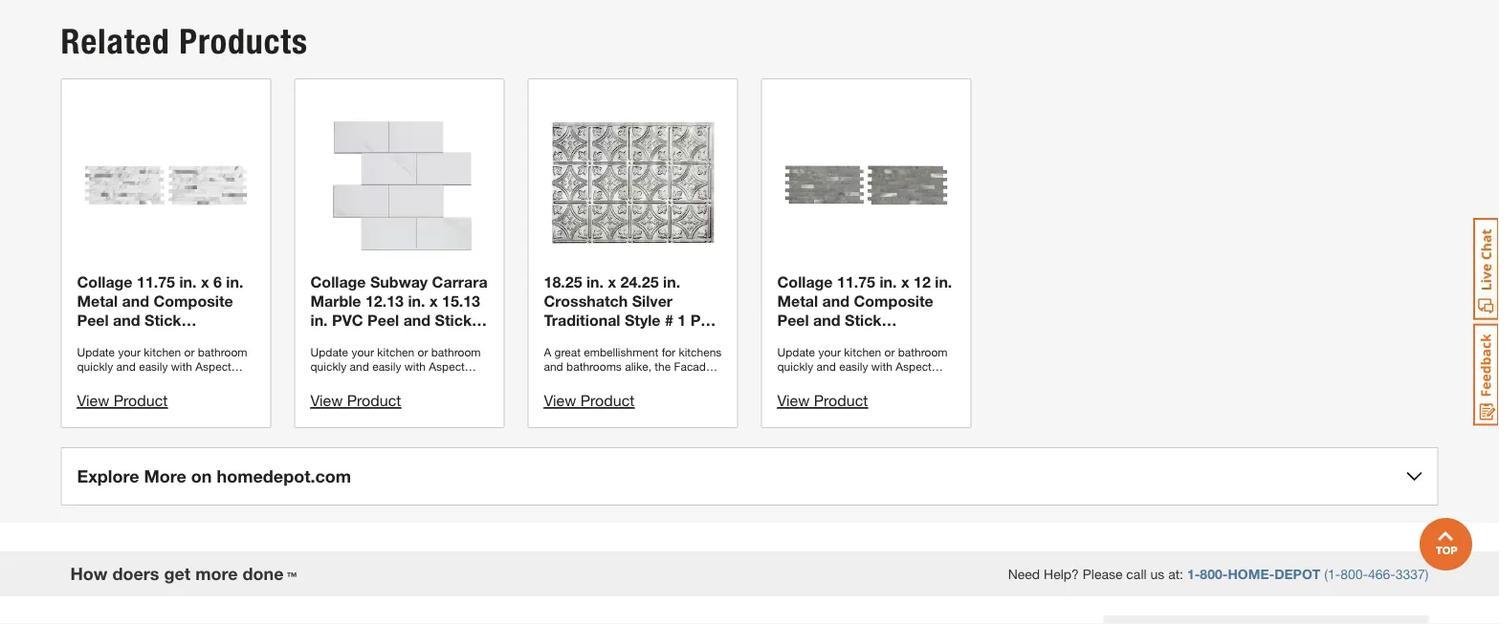 Task type: locate. For each thing, give the bounding box(es) containing it.
more
[[144, 467, 186, 487]]

11.75 for cloud
[[837, 273, 876, 291]]

view product link for collage 11.75 in. x 6 in. metal and composite peel and stick backsplash in marble shine (2-pack)
[[77, 392, 168, 410]]

product
[[114, 392, 168, 410], [347, 392, 401, 410], [581, 392, 635, 410], [814, 392, 868, 410]]

composite inside collage 11.75 in. x 6 in. metal and composite peel and stick backsplash in marble shine (2-pack)
[[154, 292, 233, 311]]

3 stick from the left
[[845, 312, 882, 330]]

1 horizontal spatial 800-
[[1341, 567, 1368, 582]]

1-
[[1187, 567, 1200, 582]]

2 horizontal spatial peel
[[778, 312, 809, 330]]

peel up shimmer
[[778, 312, 809, 330]]

1 horizontal spatial collage
[[311, 273, 366, 291]]

11.75 inside collage 11.75 in. x 12 in. metal and composite peel and stick backsplash in cloud shimmer
[[837, 273, 876, 291]]

800-
[[1200, 567, 1228, 582], [1341, 567, 1368, 582]]

metal inside collage 11.75 in. x 12 in. metal and composite peel and stick backsplash in cloud shimmer
[[778, 292, 818, 311]]

peel inside collage 11.75 in. x 6 in. metal and composite peel and stick backsplash in marble shine (2-pack)
[[77, 312, 109, 330]]

view product link down shimmer
[[778, 392, 868, 410]]

collage up shine
[[77, 273, 133, 291]]

backsplash inside collage 11.75 in. x 12 in. metal and composite peel and stick backsplash in cloud shimmer
[[778, 331, 862, 349]]

doers
[[112, 564, 159, 585]]

2 horizontal spatial stick
[[845, 312, 882, 330]]

collage for collage 11.75 in. x 12 in. metal and composite peel and stick backsplash in cloud shimmer
[[778, 273, 833, 291]]

depot
[[1275, 567, 1321, 582]]

2 horizontal spatial collage
[[778, 273, 833, 291]]

in. right 6
[[226, 273, 243, 291]]

need
[[1008, 567, 1040, 582]]

peel
[[77, 312, 109, 330], [368, 312, 399, 330], [778, 312, 809, 330]]

marble
[[311, 292, 361, 311], [183, 331, 234, 349]]

shimmer
[[778, 350, 843, 368]]

backsplash inside collage 11.75 in. x 6 in. metal and composite peel and stick backsplash in marble shine (2-pack)
[[77, 331, 162, 349]]

0 horizontal spatial 11.75
[[137, 273, 175, 291]]

view for collage 11.75 in. x 6 in. metal and composite peel and stick backsplash in marble shine (2-pack)
[[77, 392, 109, 410]]

composite inside collage 11.75 in. x 12 in. metal and composite peel and stick backsplash in cloud shimmer
[[854, 292, 934, 311]]

1 view product link from the left
[[77, 392, 168, 410]]

collage 11.75 in. x 12 in. metal and composite peel and stick backsplash in cloud shimmer image
[[778, 95, 956, 273]]

2 stick from the left
[[435, 312, 472, 330]]

view product down panel
[[544, 392, 635, 410]]

12.13
[[366, 292, 404, 311]]

1 horizontal spatial backsplash
[[627, 331, 712, 349]]

composite
[[154, 292, 233, 311], [854, 292, 934, 311]]

1 horizontal spatial marble
[[311, 292, 361, 311]]

view product link down (1.3
[[311, 392, 401, 410]]

view down shimmer
[[778, 392, 810, 410]]

view product
[[77, 392, 168, 410], [311, 392, 401, 410], [544, 392, 635, 410], [778, 392, 868, 410]]

2 view product link from the left
[[311, 392, 401, 410]]

explore more on homedepot.com
[[77, 467, 351, 487]]

2 11.75 from the left
[[837, 273, 876, 291]]

1 stick from the left
[[145, 312, 181, 330]]

2 composite from the left
[[854, 292, 934, 311]]

3 view product from the left
[[544, 392, 635, 410]]

collage inside collage 11.75 in. x 6 in. metal and composite peel and stick backsplash in marble shine (2-pack)
[[77, 273, 133, 291]]

in up pack)
[[166, 331, 179, 349]]

2 view product from the left
[[311, 392, 401, 410]]

marble down 6
[[183, 331, 234, 349]]

3 view from the left
[[544, 392, 576, 410]]

18.25 in. x 24.25 in. crosshatch silver traditional style # 1 pvc decorative backsplash panel
[[544, 273, 722, 368]]

home-
[[1228, 567, 1275, 582]]

4 view product from the left
[[778, 392, 868, 410]]

1 view product from the left
[[77, 392, 168, 410]]

11.75 left 12
[[837, 273, 876, 291]]

1 collage from the left
[[77, 273, 133, 291]]

1 horizontal spatial composite
[[854, 292, 934, 311]]

x inside 18.25 in. x 24.25 in. crosshatch silver traditional style # 1 pvc decorative backsplash panel
[[608, 273, 616, 291]]

view
[[77, 392, 109, 410], [311, 392, 343, 410], [544, 392, 576, 410], [778, 392, 810, 410]]

pvc
[[332, 312, 363, 330], [691, 312, 722, 330]]

18.25 in. x 24.25 in. crosshatch silver traditional style # 1 pvc decorative backsplash panel image
[[544, 95, 722, 273]]

0 horizontal spatial collage
[[77, 273, 133, 291]]

composite down 6
[[154, 292, 233, 311]]

#
[[665, 312, 674, 330]]

collage up 12.13
[[311, 273, 366, 291]]

in
[[166, 331, 179, 349], [867, 331, 880, 349]]

view product link
[[77, 392, 168, 410], [311, 392, 401, 410], [544, 392, 635, 410], [778, 392, 868, 410]]

collage subway carrara marble 12.13 in. x 15.13 in. pvc peel and stick tile (1.3 sq. ft./pack) image
[[311, 95, 489, 273]]

0 horizontal spatial backsplash
[[77, 331, 162, 349]]

composite down 12
[[854, 292, 934, 311]]

1 11.75 from the left
[[137, 273, 175, 291]]

0 vertical spatial marble
[[311, 292, 361, 311]]

x
[[201, 273, 209, 291], [608, 273, 616, 291], [901, 273, 910, 291], [430, 292, 438, 311]]

collage 11.75 in. x 6 in. metal and composite peel and stick backsplash in marble shine (2-pack) link
[[77, 95, 255, 368]]

in. left 6
[[179, 273, 197, 291]]

2 horizontal spatial backsplash
[[778, 331, 862, 349]]

1 view from the left
[[77, 392, 109, 410]]

pvc inside "collage subway carrara marble 12.13 in. x 15.13 in. pvc peel and stick tile (1.3 sq. ft./pack)"
[[332, 312, 363, 330]]

x left 12
[[901, 273, 910, 291]]

product down sq. at bottom left
[[347, 392, 401, 410]]

backsplash down #
[[627, 331, 712, 349]]

1 in from the left
[[166, 331, 179, 349]]

crosshatch
[[544, 292, 628, 311]]

in inside collage 11.75 in. x 12 in. metal and composite peel and stick backsplash in cloud shimmer
[[867, 331, 880, 349]]

15.13
[[442, 292, 480, 311]]

peel inside collage 11.75 in. x 12 in. metal and composite peel and stick backsplash in cloud shimmer
[[778, 312, 809, 330]]

product for marble
[[114, 392, 168, 410]]

metal for collage 11.75 in. x 12 in. metal and composite peel and stick backsplash in cloud shimmer
[[778, 292, 818, 311]]

view product link down panel
[[544, 392, 635, 410]]

3337)
[[1396, 567, 1429, 582]]

pvc right 1
[[691, 312, 722, 330]]

0 horizontal spatial pvc
[[332, 312, 363, 330]]

0 horizontal spatial metal
[[77, 292, 118, 311]]

4 product from the left
[[814, 392, 868, 410]]

800- right at:
[[1200, 567, 1228, 582]]

1
[[678, 312, 686, 330]]

peel up shine
[[77, 312, 109, 330]]

product down (2-
[[114, 392, 168, 410]]

11.75 left 6
[[137, 273, 175, 291]]

3 peel from the left
[[778, 312, 809, 330]]

stick for shimmer
[[845, 312, 882, 330]]

metal up shine
[[77, 292, 118, 311]]

2 in from the left
[[867, 331, 880, 349]]

view product link for 18.25 in. x 24.25 in. crosshatch silver traditional style # 1 pvc decorative backsplash panel
[[544, 392, 635, 410]]

subway
[[370, 273, 428, 291]]

1 pvc from the left
[[332, 312, 363, 330]]

11.75 inside collage 11.75 in. x 6 in. metal and composite peel and stick backsplash in marble shine (2-pack)
[[137, 273, 175, 291]]

1 vertical spatial marble
[[183, 331, 234, 349]]

x left 15.13
[[430, 292, 438, 311]]

collage 11.75 in. x 12 in. metal and composite peel and stick backsplash in cloud shimmer link
[[778, 95, 956, 368]]

collage subway carrara marble 12.13 in. x 15.13 in. pvc peel and stick tile (1.3 sq. ft./pack) link
[[311, 95, 489, 349]]

carrara
[[432, 273, 488, 291]]

2 view from the left
[[311, 392, 343, 410]]

backsplash inside 18.25 in. x 24.25 in. crosshatch silver traditional style # 1 pvc decorative backsplash panel
[[627, 331, 712, 349]]

view product down shimmer
[[778, 392, 868, 410]]

feedback link image
[[1474, 323, 1500, 427]]

x inside collage 11.75 in. x 12 in. metal and composite peel and stick backsplash in cloud shimmer
[[901, 273, 910, 291]]

3 product from the left
[[581, 392, 635, 410]]

panel
[[544, 350, 585, 368]]

collage inside "collage subway carrara marble 12.13 in. x 15.13 in. pvc peel and stick tile (1.3 sq. ft./pack)"
[[311, 273, 366, 291]]

backsplash
[[77, 331, 162, 349], [627, 331, 712, 349], [778, 331, 862, 349]]

in. right 12
[[935, 273, 952, 291]]

0 horizontal spatial stick
[[145, 312, 181, 330]]

11.75
[[137, 273, 175, 291], [837, 273, 876, 291]]

product down shimmer
[[814, 392, 868, 410]]

800- right depot
[[1341, 567, 1368, 582]]

2 product from the left
[[347, 392, 401, 410]]

live chat image
[[1474, 218, 1500, 321]]

1 horizontal spatial in
[[867, 331, 880, 349]]

1 metal from the left
[[77, 292, 118, 311]]

3 view product link from the left
[[544, 392, 635, 410]]

2 collage from the left
[[311, 273, 366, 291]]

marble up tile
[[311, 292, 361, 311]]

metal
[[77, 292, 118, 311], [778, 292, 818, 311]]

metal up shimmer
[[778, 292, 818, 311]]

1 horizontal spatial 11.75
[[837, 273, 876, 291]]

view down shine
[[77, 392, 109, 410]]

6
[[213, 273, 222, 291]]

4 view from the left
[[778, 392, 810, 410]]

2 pvc from the left
[[691, 312, 722, 330]]

stick for shine
[[145, 312, 181, 330]]

4 view product link from the left
[[778, 392, 868, 410]]

explore
[[77, 467, 139, 487]]

1 horizontal spatial pvc
[[691, 312, 722, 330]]

x left 6
[[201, 273, 209, 291]]

1 horizontal spatial metal
[[778, 292, 818, 311]]

pvc up (1.3
[[332, 312, 363, 330]]

collage subway carrara marble 12.13 in. x 15.13 in. pvc peel and stick tile (1.3 sq. ft./pack)
[[311, 273, 488, 349]]

decorative
[[544, 331, 623, 349]]

18.25 in. x 24.25 in. crosshatch silver traditional style # 1 pvc decorative backsplash panel link
[[544, 95, 722, 368]]

more
[[195, 564, 238, 585]]

1 product from the left
[[114, 392, 168, 410]]

1 800- from the left
[[1200, 567, 1228, 582]]

collage 11.75 in. x 6 in. metal and composite peel and stick backsplash in marble shine (2-pack) image
[[77, 95, 255, 273]]

0 horizontal spatial composite
[[154, 292, 233, 311]]

3 collage from the left
[[778, 273, 833, 291]]

in left cloud
[[867, 331, 880, 349]]

in.
[[179, 273, 197, 291], [226, 273, 243, 291], [587, 273, 604, 291], [663, 273, 680, 291], [880, 273, 897, 291], [935, 273, 952, 291], [408, 292, 425, 311], [311, 312, 328, 330]]

collage
[[77, 273, 133, 291], [311, 273, 366, 291], [778, 273, 833, 291]]

1 horizontal spatial peel
[[368, 312, 399, 330]]

peel down 12.13
[[368, 312, 399, 330]]

view down tile
[[311, 392, 343, 410]]

metal inside collage 11.75 in. x 6 in. metal and composite peel and stick backsplash in marble shine (2-pack)
[[77, 292, 118, 311]]

collage inside collage 11.75 in. x 12 in. metal and composite peel and stick backsplash in cloud shimmer
[[778, 273, 833, 291]]

2 peel from the left
[[368, 312, 399, 330]]

x inside "collage subway carrara marble 12.13 in. x 15.13 in. pvc peel and stick tile (1.3 sq. ft./pack)"
[[430, 292, 438, 311]]

view down panel
[[544, 392, 576, 410]]

view product down (2-
[[77, 392, 168, 410]]

in inside collage 11.75 in. x 6 in. metal and composite peel and stick backsplash in marble shine (2-pack)
[[166, 331, 179, 349]]

stick inside collage 11.75 in. x 12 in. metal and composite peel and stick backsplash in cloud shimmer
[[845, 312, 882, 330]]

x left 24.25
[[608, 273, 616, 291]]

stick
[[145, 312, 181, 330], [435, 312, 472, 330], [845, 312, 882, 330]]

stick inside "collage subway carrara marble 12.13 in. x 15.13 in. pvc peel and stick tile (1.3 sq. ft./pack)"
[[435, 312, 472, 330]]

collage up shimmer
[[778, 273, 833, 291]]

1 horizontal spatial stick
[[435, 312, 472, 330]]

1 peel from the left
[[77, 312, 109, 330]]

view for collage subway carrara marble 12.13 in. x 15.13 in. pvc peel and stick tile (1.3 sq. ft./pack)
[[311, 392, 343, 410]]

x inside collage 11.75 in. x 6 in. metal and composite peel and stick backsplash in marble shine (2-pack)
[[201, 273, 209, 291]]

get
[[164, 564, 191, 585]]

0 horizontal spatial marble
[[183, 331, 234, 349]]

2 metal from the left
[[778, 292, 818, 311]]

backsplash up (2-
[[77, 331, 162, 349]]

backsplash up shimmer
[[778, 331, 862, 349]]

1 composite from the left
[[154, 292, 233, 311]]

in for cloud
[[867, 331, 880, 349]]

3 backsplash from the left
[[778, 331, 862, 349]]

stick inside collage 11.75 in. x 6 in. metal and composite peel and stick backsplash in marble shine (2-pack)
[[145, 312, 181, 330]]

view product link down (2-
[[77, 392, 168, 410]]

collage 11.75 in. x 12 in. metal and composite peel and stick backsplash in cloud shimmer
[[778, 273, 952, 368]]

view product down (1.3
[[311, 392, 401, 410]]

0 horizontal spatial in
[[166, 331, 179, 349]]

marble inside collage 11.75 in. x 6 in. metal and composite peel and stick backsplash in marble shine (2-pack)
[[183, 331, 234, 349]]

0 horizontal spatial peel
[[77, 312, 109, 330]]

1 backsplash from the left
[[77, 331, 162, 349]]

0 horizontal spatial 800-
[[1200, 567, 1228, 582]]

2 backsplash from the left
[[627, 331, 712, 349]]

product down panel
[[581, 392, 635, 410]]

and
[[122, 292, 149, 311], [823, 292, 850, 311], [113, 312, 140, 330], [404, 312, 431, 330], [814, 312, 841, 330]]



Task type: describe. For each thing, give the bounding box(es) containing it.
how
[[70, 564, 108, 585]]

marble inside "collage subway carrara marble 12.13 in. x 15.13 in. pvc peel and stick tile (1.3 sq. ft./pack)"
[[311, 292, 361, 311]]

peel for shimmer
[[778, 312, 809, 330]]

in. down subway
[[408, 292, 425, 311]]

in. up crosshatch
[[587, 273, 604, 291]]

on
[[191, 467, 212, 487]]

(2-
[[122, 350, 141, 368]]

backsplash for shine
[[77, 331, 162, 349]]

homedepot.com
[[217, 467, 351, 487]]

style
[[625, 312, 661, 330]]

view product link for collage subway carrara marble 12.13 in. x 15.13 in. pvc peel and stick tile (1.3 sq. ft./pack)
[[311, 392, 401, 410]]

in. up 'silver'
[[663, 273, 680, 291]]

2 800- from the left
[[1341, 567, 1368, 582]]

us
[[1151, 567, 1165, 582]]

view product for 18.25 in. x 24.25 in. crosshatch silver traditional style # 1 pvc decorative backsplash panel
[[544, 392, 635, 410]]

tile
[[311, 331, 337, 349]]

shine
[[77, 350, 118, 368]]

ft./pack)
[[397, 331, 459, 349]]

collage for collage subway carrara marble 12.13 in. x 15.13 in. pvc peel and stick tile (1.3 sq. ft./pack)
[[311, 273, 366, 291]]

peel inside "collage subway carrara marble 12.13 in. x 15.13 in. pvc peel and stick tile (1.3 sq. ft./pack)"
[[368, 312, 399, 330]]

view for collage 11.75 in. x 12 in. metal and composite peel and stick backsplash in cloud shimmer
[[778, 392, 810, 410]]

in for marble
[[166, 331, 179, 349]]

please
[[1083, 567, 1123, 582]]

done
[[243, 564, 284, 585]]

at:
[[1169, 567, 1184, 582]]

call
[[1127, 567, 1147, 582]]

help?
[[1044, 567, 1079, 582]]

collage for collage 11.75 in. x 6 in. metal and composite peel and stick backsplash in marble shine (2-pack)
[[77, 273, 133, 291]]

collage 11.75 in. x 6 in. metal and composite peel and stick backsplash in marble shine (2-pack)
[[77, 273, 243, 368]]

(1.3
[[341, 331, 367, 349]]

view for 18.25 in. x 24.25 in. crosshatch silver traditional style # 1 pvc decorative backsplash panel
[[544, 392, 576, 410]]

composite for 6
[[154, 292, 233, 311]]

sq.
[[371, 331, 393, 349]]

need help? please call us at: 1-800-home-depot (1-800-466-3337)
[[1008, 567, 1429, 582]]

pack)
[[141, 350, 183, 368]]

backsplash for shimmer
[[778, 331, 862, 349]]

11.75 for marble
[[137, 273, 175, 291]]

™
[[287, 570, 297, 583]]

in. left 12
[[880, 273, 897, 291]]

product for cloud
[[814, 392, 868, 410]]

and inside "collage subway carrara marble 12.13 in. x 15.13 in. pvc peel and stick tile (1.3 sq. ft./pack)"
[[404, 312, 431, 330]]

(1-
[[1325, 567, 1341, 582]]

metal for collage 11.75 in. x 6 in. metal and composite peel and stick backsplash in marble shine (2-pack)
[[77, 292, 118, 311]]

composite for 12
[[854, 292, 934, 311]]

view product for collage subway carrara marble 12.13 in. x 15.13 in. pvc peel and stick tile (1.3 sq. ft./pack)
[[311, 392, 401, 410]]

how doers get more done ™
[[70, 564, 297, 585]]

24.25
[[621, 273, 659, 291]]

product for panel
[[581, 392, 635, 410]]

view product link for collage 11.75 in. x 12 in. metal and composite peel and stick backsplash in cloud shimmer
[[778, 392, 868, 410]]

traditional
[[544, 312, 621, 330]]

view product for collage 11.75 in. x 6 in. metal and composite peel and stick backsplash in marble shine (2-pack)
[[77, 392, 168, 410]]

view product for collage 11.75 in. x 12 in. metal and composite peel and stick backsplash in cloud shimmer
[[778, 392, 868, 410]]

products
[[179, 21, 308, 62]]

related
[[61, 21, 170, 62]]

18.25
[[544, 273, 582, 291]]

cloud
[[884, 331, 927, 349]]

silver
[[632, 292, 673, 311]]

peel for shine
[[77, 312, 109, 330]]

12
[[914, 273, 931, 291]]

pvc inside 18.25 in. x 24.25 in. crosshatch silver traditional style # 1 pvc decorative backsplash panel
[[691, 312, 722, 330]]

explore more on homedepot.com button
[[61, 448, 1439, 506]]

product for (1.3
[[347, 392, 401, 410]]

in. up tile
[[311, 312, 328, 330]]

466-
[[1368, 567, 1396, 582]]

related products
[[61, 21, 308, 62]]



Task type: vqa. For each thing, say whether or not it's contained in the screenshot.
3/4
no



